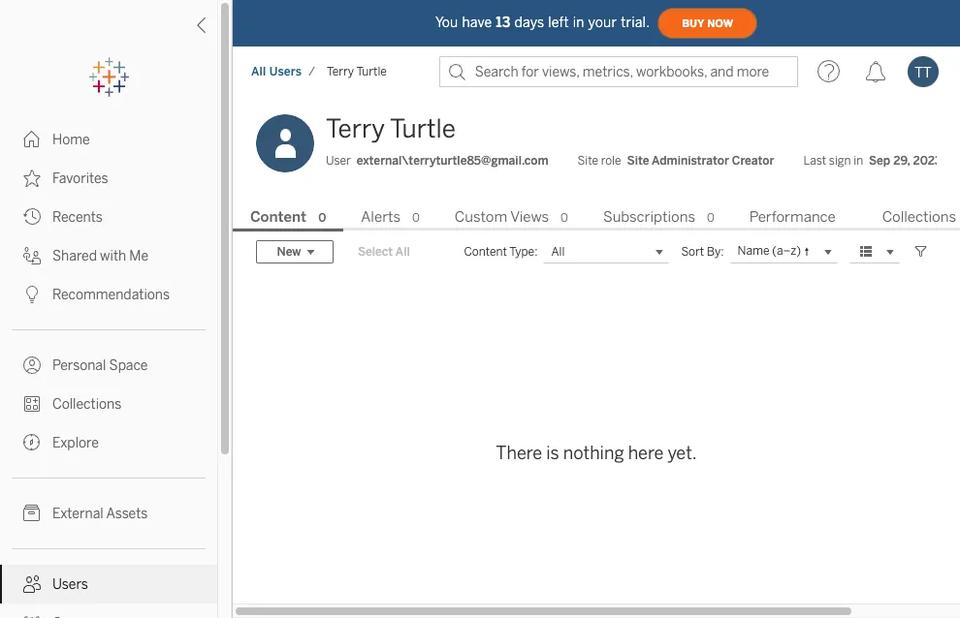 Task type: describe. For each thing, give the bounding box(es) containing it.
1 site from the left
[[578, 154, 599, 168]]

2 site from the left
[[627, 154, 649, 168]]

space
[[109, 358, 148, 374]]

personal space
[[52, 358, 148, 374]]

yet.
[[668, 443, 697, 465]]

custom
[[455, 209, 508, 226]]

sort
[[681, 245, 704, 259]]

by text only_f5he34f image for home
[[23, 131, 41, 148]]

alerts
[[361, 209, 401, 226]]

assets
[[106, 506, 148, 523]]

favorites link
[[0, 159, 217, 198]]

0 vertical spatial terry
[[327, 65, 354, 79]]

now
[[707, 17, 733, 30]]

me
[[129, 248, 149, 265]]

list view image
[[858, 243, 875, 261]]

here
[[628, 443, 664, 465]]

content type:
[[464, 245, 538, 259]]

0 horizontal spatial in
[[573, 14, 585, 31]]

users inside main navigation. press the up and down arrow keys to access links. element
[[52, 577, 88, 594]]

custom views
[[455, 209, 549, 226]]

shared with me
[[52, 248, 149, 265]]

by text only_f5he34f image for shared with me
[[23, 247, 41, 265]]

sep
[[869, 154, 891, 168]]

select all
[[358, 245, 410, 259]]

0 for alerts
[[412, 211, 420, 225]]

external assets link
[[0, 495, 217, 534]]

type:
[[509, 245, 538, 259]]

personal
[[52, 358, 106, 374]]

recommendations link
[[0, 275, 217, 314]]

terry inside main content
[[326, 113, 385, 145]]

you have 13 days left in your trial.
[[435, 14, 650, 31]]

by text only_f5he34f image for collections
[[23, 396, 41, 413]]

subscriptions
[[603, 209, 696, 226]]

external\terryturtle85@gmail.com
[[357, 154, 549, 168]]

buy
[[682, 17, 705, 30]]

0 for subscriptions
[[707, 211, 715, 225]]

new
[[277, 245, 301, 259]]

0 vertical spatial all
[[251, 65, 266, 79]]

recommendations
[[52, 287, 170, 304]]

terry turtle element
[[321, 65, 393, 79]]

9:1
[[948, 154, 960, 168]]

you
[[435, 14, 458, 31]]

by text only_f5he34f image for external assets
[[23, 505, 41, 523]]

recents link
[[0, 198, 217, 237]]

administrator
[[652, 154, 729, 168]]

by text only_f5he34f image for recommendations
[[23, 286, 41, 304]]

new button
[[256, 241, 334, 264]]

home link
[[0, 120, 217, 159]]

performance
[[750, 209, 836, 226]]

0 for content
[[318, 211, 326, 225]]

collections inside sub-spaces tab list
[[882, 209, 957, 226]]

29,
[[894, 154, 910, 168]]

6 by text only_f5he34f image from the top
[[23, 615, 41, 619]]

there is nothing here yet.
[[496, 443, 697, 465]]

last
[[804, 154, 827, 168]]



Task type: locate. For each thing, give the bounding box(es) containing it.
with
[[100, 248, 126, 265]]

0 horizontal spatial all
[[251, 65, 266, 79]]

all users /
[[251, 65, 315, 79]]

by text only_f5he34f image for personal space
[[23, 357, 41, 374]]

turtle right /
[[357, 65, 387, 79]]

1 horizontal spatial content
[[464, 245, 507, 259]]

2 0 from the left
[[412, 211, 420, 225]]

collections inside main navigation. press the up and down arrow keys to access links. element
[[52, 397, 122, 413]]

0 vertical spatial terry turtle
[[327, 65, 387, 79]]

personal space link
[[0, 346, 217, 385]]

sort by:
[[681, 245, 724, 259]]

0 horizontal spatial content
[[250, 209, 307, 226]]

turtle
[[357, 65, 387, 79], [390, 113, 456, 145]]

1 horizontal spatial collections
[[882, 209, 957, 226]]

5 by text only_f5he34f image from the top
[[23, 576, 41, 594]]

1 vertical spatial terry
[[326, 113, 385, 145]]

sub-spaces tab list
[[233, 207, 960, 232]]

users
[[269, 65, 302, 79], [52, 577, 88, 594]]

navigation panel element
[[0, 58, 217, 619]]

by text only_f5he34f image inside home link
[[23, 131, 41, 148]]

1 vertical spatial content
[[464, 245, 507, 259]]

4 by text only_f5he34f image from the top
[[23, 396, 41, 413]]

select
[[358, 245, 393, 259]]

by text only_f5he34f image inside "explore" link
[[23, 435, 41, 452]]

home
[[52, 132, 90, 148]]

by text only_f5he34f image left personal
[[23, 357, 41, 374]]

all left /
[[251, 65, 266, 79]]

site left role at the top right
[[578, 154, 599, 168]]

have
[[462, 14, 492, 31]]

terry up user
[[326, 113, 385, 145]]

turtle up user external\terryturtle85@gmail.com
[[390, 113, 456, 145]]

nothing
[[563, 443, 624, 465]]

0 right alerts
[[412, 211, 420, 225]]

terry
[[327, 65, 354, 79], [326, 113, 385, 145]]

role
[[601, 154, 621, 168]]

there
[[496, 443, 542, 465]]

0 vertical spatial users
[[269, 65, 302, 79]]

views
[[510, 209, 549, 226]]

explore link
[[0, 424, 217, 463]]

by text only_f5he34f image inside favorites link
[[23, 170, 41, 187]]

1 horizontal spatial all
[[396, 245, 410, 259]]

main navigation. press the up and down arrow keys to access links. element
[[0, 120, 217, 619]]

content
[[250, 209, 307, 226], [464, 245, 507, 259]]

user external\terryturtle85@gmail.com
[[326, 154, 549, 168]]

all
[[251, 65, 266, 79], [396, 245, 410, 259]]

1 0 from the left
[[318, 211, 326, 225]]

by text only_f5he34f image left explore
[[23, 435, 41, 452]]

0 horizontal spatial collections
[[52, 397, 122, 413]]

1 horizontal spatial in
[[854, 154, 863, 168]]

1 vertical spatial users
[[52, 577, 88, 594]]

1 vertical spatial collections
[[52, 397, 122, 413]]

by text only_f5he34f image inside external assets link
[[23, 505, 41, 523]]

last sign in sep 29, 2023, 9:1
[[804, 154, 960, 168]]

shared with me link
[[0, 237, 217, 275]]

by text only_f5he34f image left the recents
[[23, 209, 41, 226]]

13
[[496, 14, 511, 31]]

0 horizontal spatial users
[[52, 577, 88, 594]]

in inside terry turtle main content
[[854, 154, 863, 168]]

users down external
[[52, 577, 88, 594]]

your
[[588, 14, 617, 31]]

site right role at the top right
[[627, 154, 649, 168]]

by text only_f5he34f image for users
[[23, 576, 41, 594]]

terry turtle right /
[[327, 65, 387, 79]]

by text only_f5he34f image inside users link
[[23, 576, 41, 594]]

collections down personal
[[52, 397, 122, 413]]

1 vertical spatial all
[[396, 245, 410, 259]]

users link
[[0, 566, 217, 604]]

external
[[52, 506, 103, 523]]

0 right views
[[561, 211, 568, 225]]

by text only_f5he34f image down users link
[[23, 615, 41, 619]]

0
[[318, 211, 326, 225], [412, 211, 420, 225], [561, 211, 568, 225], [707, 211, 715, 225]]

user
[[326, 154, 351, 168]]

site
[[578, 154, 599, 168], [627, 154, 649, 168]]

external assets
[[52, 506, 148, 523]]

by text only_f5he34f image inside shared with me link
[[23, 247, 41, 265]]

0 for custom views
[[561, 211, 568, 225]]

all users link
[[250, 64, 303, 80]]

all right select
[[396, 245, 410, 259]]

creator
[[732, 154, 775, 168]]

1 vertical spatial in
[[854, 154, 863, 168]]

0 up new popup button
[[318, 211, 326, 225]]

0 up "by:"
[[707, 211, 715, 225]]

shared
[[52, 248, 97, 265]]

content down custom
[[464, 245, 507, 259]]

all inside button
[[396, 245, 410, 259]]

recents
[[52, 210, 103, 226]]

by text only_f5he34f image inside recommendations link
[[23, 286, 41, 304]]

users left /
[[269, 65, 302, 79]]

4 by text only_f5he34f image from the top
[[23, 435, 41, 452]]

3 0 from the left
[[561, 211, 568, 225]]

explore
[[52, 436, 99, 452]]

0 vertical spatial turtle
[[357, 65, 387, 79]]

by text only_f5he34f image inside collections link
[[23, 396, 41, 413]]

content for content type:
[[464, 245, 507, 259]]

4 0 from the left
[[707, 211, 715, 225]]

sign
[[829, 154, 851, 168]]

3 by text only_f5he34f image from the top
[[23, 357, 41, 374]]

by text only_f5he34f image left shared on the top left
[[23, 247, 41, 265]]

1 by text only_f5he34f image from the top
[[23, 131, 41, 148]]

trial.
[[621, 14, 650, 31]]

in right sign
[[854, 154, 863, 168]]

terry turtle inside main content
[[326, 113, 456, 145]]

/
[[309, 65, 315, 79]]

1 vertical spatial turtle
[[390, 113, 456, 145]]

days
[[515, 14, 544, 31]]

site role site administrator creator
[[578, 154, 775, 168]]

2 by text only_f5he34f image from the top
[[23, 247, 41, 265]]

terry turtle up user external\terryturtle85@gmail.com
[[326, 113, 456, 145]]

1 vertical spatial terry turtle
[[326, 113, 456, 145]]

terry turtle main content
[[233, 97, 960, 604]]

in right 'left'
[[573, 14, 585, 31]]

collections link
[[0, 385, 217, 424]]

content up new
[[250, 209, 307, 226]]

is
[[546, 443, 559, 465]]

buy now
[[682, 17, 733, 30]]

collections down 2023,
[[882, 209, 957, 226]]

by text only_f5he34f image
[[23, 131, 41, 148], [23, 170, 41, 187], [23, 286, 41, 304], [23, 396, 41, 413], [23, 576, 41, 594]]

turtle inside main content
[[390, 113, 456, 145]]

by:
[[707, 245, 724, 259]]

2 by text only_f5he34f image from the top
[[23, 170, 41, 187]]

3 by text only_f5he34f image from the top
[[23, 286, 41, 304]]

1 by text only_f5he34f image from the top
[[23, 209, 41, 226]]

select all button
[[345, 241, 423, 264]]

by text only_f5he34f image for recents
[[23, 209, 41, 226]]

content for content
[[250, 209, 307, 226]]

by text only_f5he34f image left external
[[23, 505, 41, 523]]

0 vertical spatial in
[[573, 14, 585, 31]]

collections
[[882, 209, 957, 226], [52, 397, 122, 413]]

by text only_f5he34f image for favorites
[[23, 170, 41, 187]]

1 horizontal spatial users
[[269, 65, 302, 79]]

by text only_f5he34f image inside recents link
[[23, 209, 41, 226]]

terry right /
[[327, 65, 354, 79]]

favorites
[[52, 171, 108, 187]]

0 vertical spatial content
[[250, 209, 307, 226]]

1 horizontal spatial turtle
[[390, 113, 456, 145]]

in
[[573, 14, 585, 31], [854, 154, 863, 168]]

0 horizontal spatial site
[[578, 154, 599, 168]]

buy now button
[[658, 8, 758, 39]]

5 by text only_f5he34f image from the top
[[23, 505, 41, 523]]

by text only_f5he34f image inside 'personal space' link
[[23, 357, 41, 374]]

0 vertical spatial collections
[[882, 209, 957, 226]]

2023,
[[913, 154, 945, 168]]

left
[[548, 14, 569, 31]]

by text only_f5he34f image
[[23, 209, 41, 226], [23, 247, 41, 265], [23, 357, 41, 374], [23, 435, 41, 452], [23, 505, 41, 523], [23, 615, 41, 619]]

terry turtle
[[327, 65, 387, 79], [326, 113, 456, 145]]

1 horizontal spatial site
[[627, 154, 649, 168]]

by text only_f5he34f image for explore
[[23, 435, 41, 452]]

0 horizontal spatial turtle
[[357, 65, 387, 79]]

content inside sub-spaces tab list
[[250, 209, 307, 226]]



Task type: vqa. For each thing, say whether or not it's contained in the screenshot.
the "Show Me" button
no



